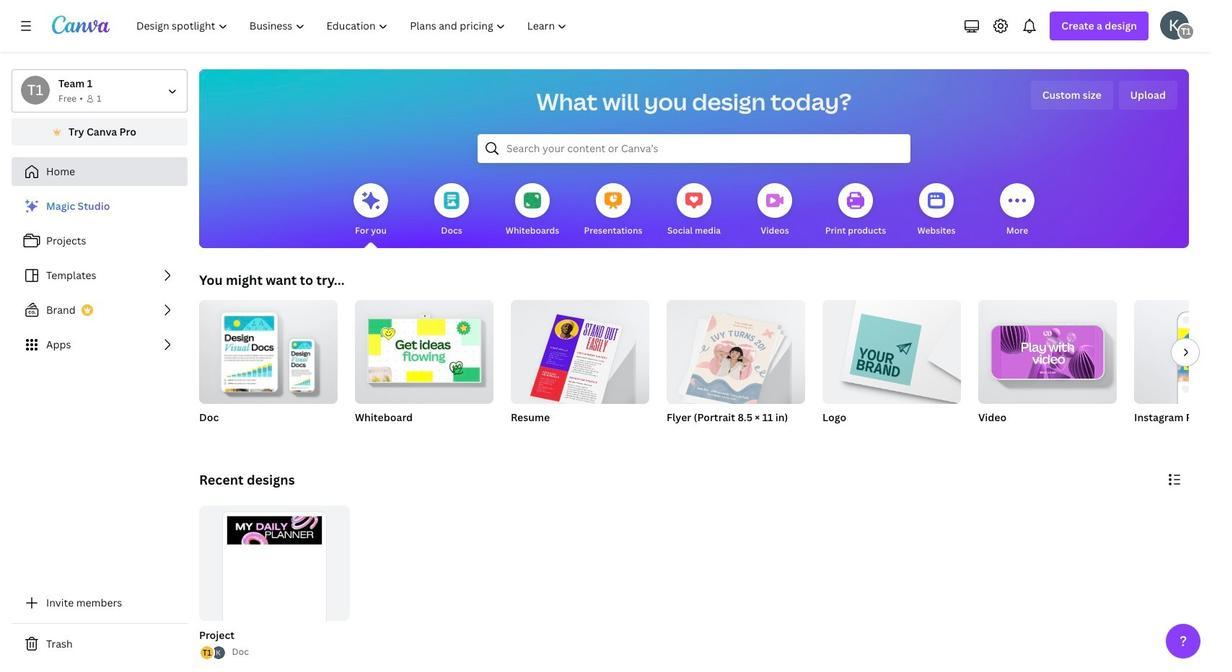 Task type: vqa. For each thing, say whether or not it's contained in the screenshot.
list to the top
yes



Task type: describe. For each thing, give the bounding box(es) containing it.
Search search field
[[506, 135, 882, 162]]

0 vertical spatial team 1 element
[[1177, 23, 1195, 40]]

1 horizontal spatial team 1 image
[[1177, 23, 1195, 40]]



Task type: locate. For each thing, give the bounding box(es) containing it.
0 horizontal spatial team 1 image
[[21, 76, 50, 105]]

kendall parks image
[[1160, 11, 1189, 40]]

top level navigation element
[[127, 12, 580, 40]]

0 horizontal spatial team 1 element
[[21, 76, 50, 105]]

team 1 image
[[1177, 23, 1195, 40], [21, 76, 50, 105]]

None search field
[[478, 134, 910, 163]]

team 1 element
[[1177, 23, 1195, 40], [21, 76, 50, 105]]

0 horizontal spatial list
[[12, 192, 188, 359]]

0 vertical spatial team 1 image
[[1177, 23, 1195, 40]]

1 vertical spatial team 1 element
[[21, 76, 50, 105]]

group
[[199, 294, 338, 443], [199, 294, 338, 404], [355, 294, 493, 443], [355, 294, 493, 404], [511, 294, 649, 443], [511, 294, 649, 410], [667, 294, 805, 443], [667, 294, 805, 409], [822, 300, 961, 443], [822, 300, 961, 404], [978, 300, 1117, 443], [1134, 300, 1212, 443], [196, 506, 350, 661], [199, 506, 350, 659]]

team 1 element inside switch to another team button
[[21, 76, 50, 105]]

Switch to another team button
[[12, 69, 188, 113]]

0 vertical spatial list
[[12, 192, 188, 359]]

team 1 image inside switch to another team button
[[21, 76, 50, 105]]

1 vertical spatial team 1 image
[[21, 76, 50, 105]]

list
[[12, 192, 188, 359], [199, 645, 226, 661]]

1 horizontal spatial list
[[199, 645, 226, 661]]

1 vertical spatial list
[[199, 645, 226, 661]]

1 horizontal spatial team 1 element
[[1177, 23, 1195, 40]]



